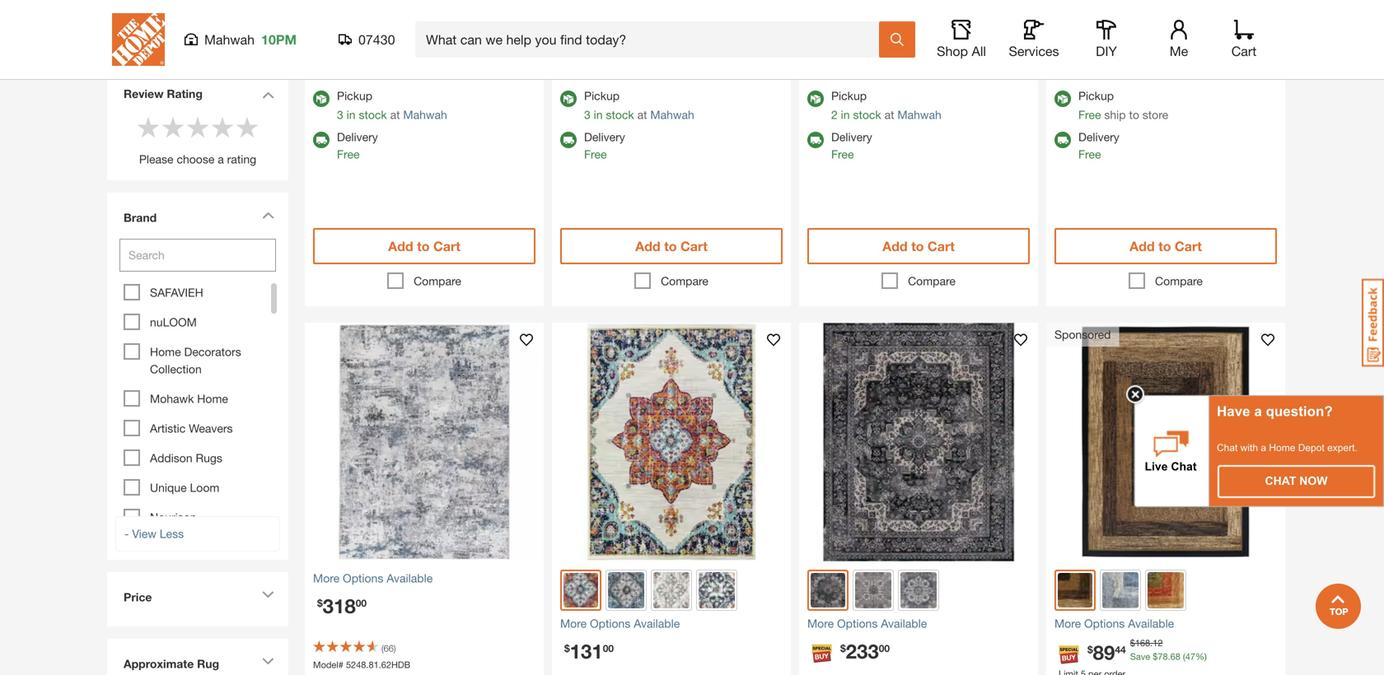 Task type: describe. For each thing, give the bounding box(es) containing it.
ship
[[1104, 108, 1126, 122]]

medallion
[[452, 7, 502, 21]]

7
[[865, 7, 872, 21]]

area inside gianna indigo 8 ft. x 10 ft. border area rug
[[735, 7, 759, 21]]

piper grey 7 ft. x 9 ft. solid polyester area rug link
[[807, 0, 1030, 40]]

in for piper grey 7 ft. x 9 ft. solid polyester area rug
[[841, 108, 850, 122]]

pickup 3 in stock at mahwah for silk road red 8 ft. x 10 ft. medallion area rug
[[337, 89, 447, 122]]

unique
[[150, 481, 187, 495]]

add for gianna indigo 8 ft. x 10 ft. border area rug
[[635, 239, 660, 254]]

2 star symbol image from the left
[[185, 115, 210, 140]]

options for the more options available link for the multi icon
[[590, 617, 631, 631]]

gray image
[[653, 573, 690, 609]]

red
[[366, 7, 387, 21]]

all
[[972, 43, 986, 59]]

gianna indigo 8 ft. x 10 ft. border area rug link
[[560, 0, 783, 40]]

this for grey
[[831, 45, 846, 55]]

rugs for area rugs
[[156, 20, 185, 34]]

more for the more options available link corresponding to anthracite icon
[[807, 617, 834, 631]]

4 add from the left
[[1130, 239, 1155, 254]]

price
[[124, 591, 152, 604]]

me button
[[1153, 20, 1205, 59]]

more for the more options available link for the multi icon
[[560, 617, 587, 631]]

)
[[394, 644, 396, 654]]

delivery free for piper grey 7 ft. x 9 ft. solid polyester area rug
[[831, 130, 872, 161]]

pickup 3 in stock at mahwah for gianna indigo 8 ft. x 10 ft. border area rug
[[584, 89, 694, 122]]

blue/ivory image
[[1102, 573, 1139, 609]]

rating
[[167, 87, 203, 101]]

stock for silk road red 8 ft. x 10 ft. medallion area rug
[[359, 108, 387, 122]]

to for silk road red 8 ft. x 10 ft. medallion area rug
[[417, 239, 430, 254]]

shop this collection link
[[807, 45, 889, 55]]

1 vertical spatial home
[[197, 392, 228, 406]]

safavieh
[[150, 286, 203, 300]]

1 vertical spatial a
[[1254, 404, 1262, 419]]

$ for 318
[[317, 598, 323, 609]]

review rating link
[[124, 85, 231, 103]]

stock for piper grey 7 ft. x 9 ft. solid polyester area rug
[[853, 108, 881, 122]]

safavieh link
[[150, 286, 203, 300]]

collection inside home decorators collection
[[150, 363, 202, 376]]

piper
[[807, 7, 834, 21]]

free for gianna indigo 8 ft. x 10 ft. border area rug
[[584, 148, 607, 161]]

in for silk road red 8 ft. x 10 ft. medallion area rug
[[347, 108, 356, 122]]

aurora 6 ft. x 9 ft. multi medallion area rug image
[[552, 323, 791, 562]]

indigo
[[600, 7, 632, 21]]

solid
[[920, 7, 947, 21]]

mahwah for piper grey 7 ft. x 9 ft. solid polyester area rug
[[898, 108, 942, 122]]

$ down 12 on the right bottom of the page
[[1153, 652, 1158, 662]]

07430 button
[[339, 31, 395, 48]]

brand
[[124, 211, 157, 225]]

with
[[1241, 442, 1258, 454]]

4 ft. from the left
[[684, 7, 694, 21]]

pickup 2 in stock at mahwah
[[831, 89, 942, 122]]

model# 5248.81.62hdb
[[313, 660, 410, 671]]

more options available link for anthracite icon
[[807, 616, 1030, 633]]

unique loom
[[150, 481, 219, 495]]

services button
[[1008, 20, 1060, 59]]

options for the more options available link on top of )
[[343, 572, 383, 585]]

47
[[1185, 652, 1196, 662]]

rug inside 'silk road red 8 ft. x 10 ft. medallion area rug shop this collection'
[[313, 25, 334, 38]]

pickup for gianna indigo 8 ft. x 10 ft. border area rug
[[584, 89, 620, 103]]

$ 318 00
[[317, 595, 367, 618]]

cart link
[[1226, 20, 1262, 59]]

less
[[160, 527, 184, 541]]

adare blue 7 ft. x 9 ft. painterly polyester area rug image
[[305, 323, 544, 562]]

save
[[1130, 652, 1150, 662]]

$ 233 00
[[840, 640, 890, 663]]

angora anthracite 8 ft. x 10 ft. medallion area rug image
[[799, 323, 1038, 562]]

to for gianna indigo 8 ft. x 10 ft. border area rug
[[664, 239, 677, 254]]

collection for 7
[[848, 45, 889, 55]]

delivery for gianna indigo 8 ft. x 10 ft. border area rug
[[584, 130, 625, 144]]

shop for piper grey 7 ft. x 9 ft. solid polyester area rug
[[807, 45, 829, 55]]

home decorators collection
[[150, 345, 241, 376]]

available for pickup image
[[313, 91, 330, 107]]

available for pickup image for 3 in stock
[[560, 91, 577, 107]]

shop for silk road red 8 ft. x 10 ft. medallion area rug
[[313, 45, 335, 55]]

addison rugs link
[[150, 452, 222, 465]]

multi image
[[564, 573, 598, 608]]

black/beige image
[[1058, 573, 1092, 608]]

mahwah for silk road red 8 ft. x 10 ft. medallion area rug
[[403, 108, 447, 122]]

nourison
[[150, 511, 197, 524]]

collection for red
[[354, 45, 395, 55]]

the home depot logo image
[[112, 13, 165, 66]]

choose
[[177, 152, 215, 166]]

silk road red 8 ft. x 10 ft. medallion area rug shop this collection
[[313, 7, 528, 55]]

options for the more options available link for the black/beige icon
[[1084, 617, 1125, 631]]

add for piper grey 7 ft. x 9 ft. solid polyester area rug
[[883, 239, 908, 254]]

nourison link
[[150, 511, 197, 524]]

free for silk road red 8 ft. x 10 ft. medallion area rug
[[337, 148, 360, 161]]

rug inside approximate rug size (ft.)
[[197, 658, 219, 671]]

2 ft. from the left
[[438, 7, 448, 21]]

at for piper grey 7 ft. x 9 ft. solid polyester area rug
[[885, 108, 894, 122]]

add to cart button for silk road red 8 ft. x 10 ft. medallion area rug
[[313, 228, 536, 265]]

silk road red 8 ft. x 10 ft. medallion area rug link
[[313, 0, 536, 40]]

delivery free for silk road red 8 ft. x 10 ft. medallion area rug
[[337, 130, 378, 161]]

2 star symbol image from the left
[[235, 115, 260, 140]]

home decorators collection link
[[150, 345, 241, 376]]

12
[[1153, 638, 1163, 649]]

compare for piper grey 7 ft. x 9 ft. solid polyester area rug
[[908, 274, 956, 288]]

( 66 )
[[381, 644, 396, 654]]

rating
[[227, 152, 256, 166]]

approximate rug size (ft.)
[[124, 658, 219, 676]]

chat
[[1217, 442, 1238, 454]]

$ 131 00
[[564, 640, 614, 663]]

6 ft. from the left
[[907, 7, 917, 21]]

1 star symbol image from the left
[[161, 115, 185, 140]]

00 for 318
[[356, 598, 367, 609]]

area rugs link
[[124, 19, 272, 36]]

cart for gianna indigo 8 ft. x 10 ft. border area rug
[[681, 239, 708, 254]]

review rating
[[124, 87, 203, 101]]

-
[[124, 527, 129, 541]]

add to cart for gianna indigo 8 ft. x 10 ft. border area rug
[[635, 239, 708, 254]]

10 inside gianna indigo 8 ft. x 10 ft. border area rug
[[668, 7, 680, 21]]

mahwah 10pm
[[204, 32, 297, 47]]

3 ft. from the left
[[645, 7, 655, 21]]

stock for gianna indigo 8 ft. x 10 ft. border area rug
[[606, 108, 634, 122]]

feedback link image
[[1362, 278, 1384, 367]]

- view less
[[124, 527, 184, 541]]

in for gianna indigo 8 ft. x 10 ft. border area rug
[[594, 108, 603, 122]]

x for piper
[[888, 7, 894, 21]]

free for piper grey 7 ft. x 9 ft. solid polyester area rug
[[831, 148, 854, 161]]

this for road
[[337, 45, 352, 55]]

00 for 131
[[603, 643, 614, 655]]

131
[[570, 640, 603, 663]]

add to cart for silk road red 8 ft. x 10 ft. medallion area rug
[[388, 239, 460, 254]]

available for the more options available link corresponding to anthracite icon
[[881, 617, 927, 631]]

delivery free for gianna indigo 8 ft. x 10 ft. border area rug
[[584, 130, 625, 161]]

3 for gianna indigo 8 ft. x 10 ft. border area rug
[[584, 108, 591, 122]]

3 star symbol image from the left
[[210, 115, 235, 140]]

5248.81.62hdb
[[346, 660, 410, 671]]

4 delivery free from the left
[[1078, 130, 1119, 161]]

available for the more options available link on top of )
[[387, 572, 433, 585]]

home inside home decorators collection
[[150, 345, 181, 359]]

chat now
[[1265, 475, 1328, 488]]

caret icon image for brand
[[262, 212, 274, 219]]

9
[[897, 7, 904, 21]]

area rugs
[[128, 20, 185, 34]]

00 for 233
[[879, 643, 890, 655]]

0 horizontal spatial .
[[1150, 638, 1153, 649]]

area inside piper grey 7 ft. x 9 ft. solid polyester area rug shop this collection
[[1001, 7, 1024, 21]]

$ for 168
[[1130, 638, 1135, 649]]

price link
[[115, 581, 280, 619]]

2
[[831, 108, 838, 122]]

question?
[[1266, 404, 1333, 419]]

2 blue image from the left
[[901, 573, 937, 609]]

mahwah for gianna indigo 8 ft. x 10 ft. border area rug
[[650, 108, 694, 122]]

addison rugs
[[150, 452, 222, 465]]

approximate rug size (ft.) link
[[115, 648, 280, 676]]

2 mahwah link from the left
[[650, 108, 694, 122]]

66
[[384, 644, 394, 654]]

have a question?
[[1217, 404, 1333, 419]]

addison
[[150, 452, 192, 465]]

unique loom link
[[150, 481, 219, 495]]

(ft.)
[[150, 675, 168, 676]]

07430
[[358, 32, 395, 47]]

rug inside piper grey 7 ft. x 9 ft. solid polyester area rug shop this collection
[[807, 25, 828, 38]]



Task type: locate. For each thing, give the bounding box(es) containing it.
1 stock from the left
[[359, 108, 387, 122]]

options
[[343, 572, 383, 585], [590, 617, 631, 631], [837, 617, 878, 631], [1084, 617, 1125, 631]]

available shipping image for 3 in stock
[[560, 132, 577, 148]]

$ for 233
[[840, 643, 846, 655]]

more options available link for the black/beige icon
[[1055, 616, 1277, 633]]

review
[[124, 87, 164, 101]]

available up )
[[387, 572, 433, 585]]

available
[[387, 572, 433, 585], [634, 617, 680, 631], [881, 617, 927, 631], [1128, 617, 1174, 631]]

services
[[1009, 43, 1059, 59]]

2 10 from the left
[[668, 7, 680, 21]]

more options available for the more options available link for the black/beige icon
[[1055, 617, 1174, 631]]

1 ft. from the left
[[399, 7, 410, 21]]

4 delivery from the left
[[1078, 130, 1119, 144]]

more for the more options available link for the black/beige icon
[[1055, 617, 1081, 631]]

a left rating
[[218, 152, 224, 166]]

home
[[150, 345, 181, 359], [197, 392, 228, 406], [1269, 442, 1296, 454]]

delivery for silk road red 8 ft. x 10 ft. medallion area rug
[[337, 130, 378, 144]]

more options available up the $ 233 00
[[807, 617, 927, 631]]

1 this from the left
[[337, 45, 352, 55]]

1 3 from the left
[[337, 108, 343, 122]]

00 inside the $ 233 00
[[879, 643, 890, 655]]

in inside "pickup 2 in stock at mahwah"
[[841, 108, 850, 122]]

0 vertical spatial a
[[218, 152, 224, 166]]

rugs for addison rugs
[[196, 452, 222, 465]]

1 blue image from the left
[[699, 573, 735, 609]]

2 this from the left
[[831, 45, 846, 55]]

mahwah link for piper
[[898, 108, 942, 122]]

168
[[1135, 638, 1150, 649]]

4 caret icon image from the top
[[262, 658, 274, 666]]

pickup down what can we help you find today? search box
[[584, 89, 620, 103]]

1 available for pickup image from the left
[[560, 91, 577, 107]]

rugs up the review rating at the left
[[156, 20, 185, 34]]

border
[[697, 7, 732, 21]]

1 horizontal spatial mahwah link
[[650, 108, 694, 122]]

3 compare from the left
[[908, 274, 956, 288]]

4 compare from the left
[[1155, 274, 1203, 288]]

now
[[1300, 475, 1328, 488]]

teal image
[[608, 573, 644, 609]]

ft. right red
[[399, 7, 410, 21]]

a right have
[[1254, 404, 1262, 419]]

star symbol image up rating
[[210, 115, 235, 140]]

shop all button
[[935, 20, 988, 59]]

stock down what can we help you find today? search box
[[606, 108, 634, 122]]

caret icon image for approximate rug size (ft.)
[[262, 658, 274, 666]]

mahwah
[[204, 32, 255, 47], [403, 108, 447, 122], [650, 108, 694, 122], [898, 108, 942, 122]]

1 in from the left
[[347, 108, 356, 122]]

0 vertical spatial .
[[1150, 638, 1153, 649]]

shop inside piper grey 7 ft. x 9 ft. solid polyester area rug shop this collection
[[807, 45, 829, 55]]

1 horizontal spatial pickup 3 in stock at mahwah
[[584, 89, 694, 122]]

rug down 'gianna' on the top left of the page
[[560, 25, 581, 38]]

area right medallion on the top of page
[[505, 7, 528, 21]]

more down anthracite icon
[[807, 617, 834, 631]]

available shipping image for 3 in stock
[[313, 132, 330, 148]]

2 add to cart button from the left
[[560, 228, 783, 265]]

2 add from the left
[[635, 239, 660, 254]]

2 3 from the left
[[584, 108, 591, 122]]

78
[[1158, 652, 1168, 662]]

2 horizontal spatial home
[[1269, 442, 1296, 454]]

8 inside gianna indigo 8 ft. x 10 ft. border area rug
[[635, 7, 642, 21]]

x for gianna
[[658, 7, 664, 21]]

star symbol image up please
[[136, 115, 161, 140]]

1 horizontal spatial at
[[637, 108, 647, 122]]

chat with a home depot expert.
[[1217, 442, 1358, 454]]

pickup 3 in stock at mahwah down 07430
[[337, 89, 447, 122]]

stock inside "pickup 2 in stock at mahwah"
[[853, 108, 881, 122]]

0 horizontal spatial at
[[390, 108, 400, 122]]

3 caret icon image from the top
[[262, 592, 274, 599]]

add
[[388, 239, 413, 254], [635, 239, 660, 254], [883, 239, 908, 254], [1130, 239, 1155, 254]]

2 delivery free from the left
[[584, 130, 625, 161]]

caret icon image up the search text box
[[262, 212, 274, 219]]

options up $ 131 00
[[590, 617, 631, 631]]

2 delivery from the left
[[584, 130, 625, 144]]

star symbol image down review rating link
[[161, 115, 185, 140]]

this down grey
[[831, 45, 846, 55]]

nuloom
[[150, 316, 197, 329]]

8 right red
[[390, 7, 396, 21]]

area up review
[[128, 20, 153, 34]]

more up "131"
[[560, 617, 587, 631]]

more options available link up )
[[313, 570, 536, 587]]

x right red
[[413, 7, 419, 21]]

2 horizontal spatial in
[[841, 108, 850, 122]]

please choose a rating
[[139, 152, 256, 166]]

3 x from the left
[[888, 7, 894, 21]]

ft. left medallion on the top of page
[[438, 7, 448, 21]]

ft. left border
[[684, 7, 694, 21]]

1 horizontal spatial available for pickup image
[[807, 91, 824, 107]]

1 delivery free from the left
[[337, 130, 378, 161]]

1 horizontal spatial 8
[[635, 7, 642, 21]]

0 horizontal spatial in
[[347, 108, 356, 122]]

0 horizontal spatial blue image
[[699, 573, 735, 609]]

this
[[337, 45, 352, 55], [831, 45, 846, 55]]

caret icon image left available for pickup icon
[[262, 91, 274, 99]]

1 horizontal spatial in
[[594, 108, 603, 122]]

more up 318
[[313, 572, 340, 585]]

0 horizontal spatial home
[[150, 345, 181, 359]]

at down 07430
[[390, 108, 400, 122]]

at
[[390, 108, 400, 122], [637, 108, 647, 122], [885, 108, 894, 122]]

10 left medallion on the top of page
[[422, 7, 435, 21]]

1 add to cart button from the left
[[313, 228, 536, 265]]

x
[[413, 7, 419, 21], [658, 7, 664, 21], [888, 7, 894, 21]]

0 horizontal spatial 10
[[422, 7, 435, 21]]

options up 89
[[1084, 617, 1125, 631]]

at inside "pickup 2 in stock at mahwah"
[[885, 108, 894, 122]]

more for the more options available link on top of )
[[313, 572, 340, 585]]

more options available link up 12 on the right bottom of the page
[[1055, 616, 1277, 633]]

1 star symbol image from the left
[[136, 115, 161, 140]]

rug down piper
[[807, 25, 828, 38]]

( left )
[[381, 644, 384, 654]]

at for silk road red 8 ft. x 10 ft. medallion area rug
[[390, 108, 400, 122]]

rug right approximate
[[197, 658, 219, 671]]

to for piper grey 7 ft. x 9 ft. solid polyester area rug
[[911, 239, 924, 254]]

0 horizontal spatial shop
[[313, 45, 335, 55]]

0 horizontal spatial mahwah link
[[403, 108, 447, 122]]

pickup 3 in stock at mahwah
[[337, 89, 447, 122], [584, 89, 694, 122]]

caret icon image for price
[[262, 592, 274, 599]]

1 available shipping image from the left
[[313, 132, 330, 148]]

more
[[313, 572, 340, 585], [560, 617, 587, 631], [807, 617, 834, 631], [1055, 617, 1081, 631]]

1 vertical spatial rugs
[[196, 452, 222, 465]]

available up 12 on the right bottom of the page
[[1128, 617, 1174, 631]]

stock right 2
[[853, 108, 881, 122]]

shop inside button
[[937, 43, 968, 59]]

collection down 7
[[848, 45, 889, 55]]

0 horizontal spatial collection
[[150, 363, 202, 376]]

89
[[1093, 641, 1115, 665]]

available down ivory icon
[[881, 617, 927, 631]]

more down the black/beige icon
[[1055, 617, 1081, 631]]

10 up what can we help you find today? search box
[[668, 7, 680, 21]]

at right 2
[[885, 108, 894, 122]]

add to cart button for gianna indigo 8 ft. x 10 ft. border area rug
[[560, 228, 783, 265]]

1 caret icon image from the top
[[262, 91, 274, 99]]

collection down red
[[354, 45, 395, 55]]

to
[[1129, 108, 1139, 122], [417, 239, 430, 254], [664, 239, 677, 254], [911, 239, 924, 254], [1158, 239, 1171, 254]]

sponsored
[[1055, 328, 1111, 342]]

%)
[[1196, 652, 1207, 662]]

compare
[[414, 274, 461, 288], [661, 274, 708, 288], [908, 274, 956, 288], [1155, 274, 1203, 288]]

0 horizontal spatial x
[[413, 7, 419, 21]]

cart for piper grey 7 ft. x 9 ft. solid polyester area rug
[[928, 239, 955, 254]]

blue image right gray image
[[699, 573, 735, 609]]

Search text field
[[119, 239, 276, 272]]

1 available shipping image from the left
[[560, 132, 577, 148]]

00 inside $ 318 00
[[356, 598, 367, 609]]

3 add to cart from the left
[[883, 239, 955, 254]]

318
[[323, 595, 356, 618]]

in
[[347, 108, 356, 122], [594, 108, 603, 122], [841, 108, 850, 122]]

more options available link for the multi icon
[[560, 616, 783, 633]]

weavers
[[189, 422, 233, 435]]

3 in from the left
[[841, 108, 850, 122]]

area
[[505, 7, 528, 21], [735, 7, 759, 21], [1001, 7, 1024, 21], [128, 20, 153, 34]]

3 add to cart button from the left
[[807, 228, 1030, 265]]

3 mahwah link from the left
[[898, 108, 942, 122]]

blue image
[[699, 573, 735, 609], [901, 573, 937, 609]]

$
[[317, 598, 323, 609], [1130, 638, 1135, 649], [564, 643, 570, 655], [840, 643, 846, 655], [1088, 644, 1093, 656], [1153, 652, 1158, 662]]

1 10 from the left
[[422, 7, 435, 21]]

0 horizontal spatial available shipping image
[[313, 132, 330, 148]]

pickup up ship
[[1078, 89, 1114, 103]]

model#
[[313, 660, 343, 671]]

1 horizontal spatial star symbol image
[[235, 115, 260, 140]]

0 horizontal spatial available shipping image
[[560, 132, 577, 148]]

1 horizontal spatial this
[[831, 45, 846, 55]]

area right border
[[735, 7, 759, 21]]

pickup up 2
[[831, 89, 867, 103]]

ft. right 7
[[875, 7, 885, 21]]

3 add from the left
[[883, 239, 908, 254]]

cart for silk road red 8 ft. x 10 ft. medallion area rug
[[433, 239, 460, 254]]

silk
[[313, 7, 332, 21]]

depot
[[1298, 442, 1325, 454]]

store
[[1143, 108, 1168, 122]]

available for the more options available link for the black/beige icon
[[1128, 617, 1174, 631]]

rug down silk
[[313, 25, 334, 38]]

What can we help you find today? search field
[[426, 22, 878, 57]]

0 horizontal spatial 3
[[337, 108, 343, 122]]

0 vertical spatial rugs
[[156, 20, 185, 34]]

2 horizontal spatial 00
[[879, 643, 890, 655]]

$ 89 44
[[1088, 641, 1126, 665]]

caret icon image left model# on the left of the page
[[262, 658, 274, 666]]

0 horizontal spatial rugs
[[156, 20, 185, 34]]

caret icon image
[[262, 91, 274, 99], [262, 212, 274, 219], [262, 592, 274, 599], [262, 658, 274, 666]]

2 horizontal spatial x
[[888, 7, 894, 21]]

ft.
[[399, 7, 410, 21], [438, 7, 448, 21], [645, 7, 655, 21], [684, 7, 694, 21], [875, 7, 885, 21], [907, 7, 917, 21]]

2 horizontal spatial shop
[[937, 43, 968, 59]]

1 horizontal spatial home
[[197, 392, 228, 406]]

$ inside $ 131 00
[[564, 643, 570, 655]]

gianna indigo 8 ft. x 10 ft. border area rug
[[560, 7, 759, 38]]

10 inside 'silk road red 8 ft. x 10 ft. medallion area rug shop this collection'
[[422, 7, 435, 21]]

size
[[124, 675, 147, 676]]

grey
[[838, 7, 862, 21]]

loom
[[190, 481, 219, 495]]

rug inside gianna indigo 8 ft. x 10 ft. border area rug
[[560, 25, 581, 38]]

0 horizontal spatial stock
[[359, 108, 387, 122]]

pickup for piper grey 7 ft. x 9 ft. solid polyester area rug
[[831, 89, 867, 103]]

(
[[381, 644, 384, 654], [1183, 652, 1185, 662]]

delivery for piper grey 7 ft. x 9 ft. solid polyester area rug
[[831, 130, 872, 144]]

artistic weavers link
[[150, 422, 233, 435]]

0 horizontal spatial this
[[337, 45, 352, 55]]

1 horizontal spatial available shipping image
[[807, 132, 824, 148]]

.
[[1150, 638, 1153, 649], [1168, 652, 1170, 662]]

available for pickup image
[[560, 91, 577, 107], [807, 91, 824, 107], [1055, 91, 1071, 107]]

me
[[1170, 43, 1188, 59]]

2 in from the left
[[594, 108, 603, 122]]

2 caret icon image from the top
[[262, 212, 274, 219]]

artistic weavers
[[150, 422, 233, 435]]

pickup right available for pickup icon
[[337, 89, 372, 103]]

available shipping image for 2 in stock
[[807, 132, 824, 148]]

$ inside $ 318 00
[[317, 598, 323, 609]]

compare for silk road red 8 ft. x 10 ft. medallion area rug
[[414, 274, 461, 288]]

this inside piper grey 7 ft. x 9 ft. solid polyester area rug shop this collection
[[831, 45, 846, 55]]

3 delivery free from the left
[[831, 130, 872, 161]]

caret icon image inside brand link
[[262, 212, 274, 219]]

2 pickup 3 in stock at mahwah from the left
[[584, 89, 694, 122]]

1 horizontal spatial rugs
[[196, 452, 222, 465]]

pickup for silk road red 8 ft. x 10 ft. medallion area rug
[[337, 89, 372, 103]]

1 horizontal spatial shop
[[807, 45, 829, 55]]

0 horizontal spatial (
[[381, 644, 384, 654]]

1 add from the left
[[388, 239, 413, 254]]

4 add to cart from the left
[[1130, 239, 1202, 254]]

options up $ 318 00
[[343, 572, 383, 585]]

chat now link
[[1219, 466, 1374, 498]]

x inside piper grey 7 ft. x 9 ft. solid polyester area rug shop this collection
[[888, 7, 894, 21]]

home up weavers
[[197, 392, 228, 406]]

more options available for the more options available link for the multi icon
[[560, 617, 680, 631]]

view
[[132, 527, 156, 541]]

add to cart button
[[313, 228, 536, 265], [560, 228, 783, 265], [807, 228, 1030, 265], [1055, 228, 1277, 265]]

chat
[[1265, 475, 1296, 488]]

0 horizontal spatial available for pickup image
[[560, 91, 577, 107]]

more options available link down gray image
[[560, 616, 783, 633]]

shop down silk
[[313, 45, 335, 55]]

home left depot
[[1269, 442, 1296, 454]]

royalty vega black/beige 8 ft. x 10 ft. geometric area rug image
[[1046, 323, 1285, 562]]

approximate
[[124, 658, 194, 671]]

1 delivery from the left
[[337, 130, 378, 144]]

0 horizontal spatial 8
[[390, 7, 396, 21]]

1 horizontal spatial stock
[[606, 108, 634, 122]]

available for pickup image for 2 in stock
[[807, 91, 824, 107]]

1 horizontal spatial .
[[1168, 652, 1170, 662]]

1 pickup from the left
[[337, 89, 372, 103]]

3 for silk road red 8 ft. x 10 ft. medallion area rug
[[337, 108, 343, 122]]

3 pickup from the left
[[831, 89, 867, 103]]

$ up model# on the left of the page
[[317, 598, 323, 609]]

ft. up what can we help you find today? search box
[[645, 7, 655, 21]]

decorators
[[184, 345, 241, 359]]

1 add to cart from the left
[[388, 239, 460, 254]]

area right polyester
[[1001, 7, 1024, 21]]

blue image right ivory icon
[[901, 573, 937, 609]]

available for the more options available link for the multi icon
[[634, 617, 680, 631]]

to inside pickup free ship to store
[[1129, 108, 1139, 122]]

a right with
[[1261, 442, 1266, 454]]

star symbol image up rating
[[235, 115, 260, 140]]

add to cart for piper grey 7 ft. x 9 ft. solid polyester area rug
[[883, 239, 955, 254]]

8 right indigo
[[635, 7, 642, 21]]

ft. right 9
[[907, 7, 917, 21]]

artistic
[[150, 422, 186, 435]]

add for silk road red 8 ft. x 10 ft. medallion area rug
[[388, 239, 413, 254]]

1 horizontal spatial collection
[[354, 45, 395, 55]]

2 horizontal spatial mahwah link
[[898, 108, 942, 122]]

0 horizontal spatial star symbol image
[[136, 115, 161, 140]]

star symbol image
[[161, 115, 185, 140], [185, 115, 210, 140], [210, 115, 235, 140]]

2 horizontal spatial collection
[[848, 45, 889, 55]]

shop all
[[937, 43, 986, 59]]

5 ft. from the left
[[875, 7, 885, 21]]

1 x from the left
[[413, 7, 419, 21]]

2 horizontal spatial stock
[[853, 108, 881, 122]]

diy
[[1096, 43, 1117, 59]]

1 horizontal spatial blue image
[[901, 573, 937, 609]]

area inside 'silk road red 8 ft. x 10 ft. medallion area rug shop this collection'
[[505, 7, 528, 21]]

$ down the multi icon
[[564, 643, 570, 655]]

8 inside 'silk road red 8 ft. x 10 ft. medallion area rug shop this collection'
[[390, 7, 396, 21]]

2 vertical spatial home
[[1269, 442, 1296, 454]]

2 stock from the left
[[606, 108, 634, 122]]

collection up mohawk
[[150, 363, 202, 376]]

1 horizontal spatial available shipping image
[[1055, 132, 1071, 148]]

2 available for pickup image from the left
[[807, 91, 824, 107]]

pickup inside "pickup 2 in stock at mahwah"
[[831, 89, 867, 103]]

2 horizontal spatial at
[[885, 108, 894, 122]]

compare for gianna indigo 8 ft. x 10 ft. border area rug
[[661, 274, 708, 288]]

1 horizontal spatial x
[[658, 7, 664, 21]]

mahwah inside "pickup 2 in stock at mahwah"
[[898, 108, 942, 122]]

4 add to cart button from the left
[[1055, 228, 1277, 265]]

shop left all
[[937, 43, 968, 59]]

more options available for the more options available link corresponding to anthracite icon
[[807, 617, 927, 631]]

x up what can we help you find today? search box
[[658, 7, 664, 21]]

$ right 44
[[1130, 638, 1135, 649]]

0 vertical spatial home
[[150, 345, 181, 359]]

stock
[[359, 108, 387, 122], [606, 108, 634, 122], [853, 108, 881, 122]]

$ for 131
[[564, 643, 570, 655]]

this left 07430
[[337, 45, 352, 55]]

1 at from the left
[[390, 108, 400, 122]]

caret icon image inside price link
[[262, 592, 274, 599]]

shop inside 'silk road red 8 ft. x 10 ft. medallion area rug shop this collection'
[[313, 45, 335, 55]]

2 8 from the left
[[635, 7, 642, 21]]

available shipping image
[[313, 132, 330, 148], [807, 132, 824, 148]]

2 available shipping image from the left
[[1055, 132, 1071, 148]]

3 at from the left
[[885, 108, 894, 122]]

$ down anthracite icon
[[840, 643, 846, 655]]

( inside $ 168 . 12 save $ 78 . 68 ( 47 %)
[[1183, 652, 1185, 662]]

more options available up 44
[[1055, 617, 1174, 631]]

x inside gianna indigo 8 ft. x 10 ft. border area rug
[[658, 7, 664, 21]]

shop down piper
[[807, 45, 829, 55]]

options up 233
[[837, 617, 878, 631]]

233
[[846, 640, 879, 663]]

at for gianna indigo 8 ft. x 10 ft. border area rug
[[637, 108, 647, 122]]

caret icon image left 318
[[262, 592, 274, 599]]

1 8 from the left
[[390, 7, 396, 21]]

at down what can we help you find today? search box
[[637, 108, 647, 122]]

free inside pickup free ship to store
[[1078, 108, 1101, 122]]

more options available up $ 318 00
[[313, 572, 433, 585]]

please
[[139, 152, 173, 166]]

gianna
[[560, 7, 597, 21]]

a
[[218, 152, 224, 166], [1254, 404, 1262, 419], [1261, 442, 1266, 454]]

( right 68 on the bottom right of the page
[[1183, 652, 1185, 662]]

x inside 'silk road red 8 ft. x 10 ft. medallion area rug shop this collection'
[[413, 7, 419, 21]]

star symbol image
[[136, 115, 161, 140], [235, 115, 260, 140]]

rugs down weavers
[[196, 452, 222, 465]]

home down nuloom "link"
[[150, 345, 181, 359]]

2 pickup from the left
[[584, 89, 620, 103]]

44
[[1115, 644, 1126, 656]]

expert.
[[1327, 442, 1358, 454]]

1 compare from the left
[[414, 274, 461, 288]]

anthracite image
[[811, 573, 845, 608]]

8
[[390, 7, 396, 21], [635, 7, 642, 21]]

3 stock from the left
[[853, 108, 881, 122]]

mohawk home link
[[150, 392, 228, 406]]

available shipping image
[[560, 132, 577, 148], [1055, 132, 1071, 148]]

0 horizontal spatial 00
[[356, 598, 367, 609]]

3 available for pickup image from the left
[[1055, 91, 1071, 107]]

$ for 89
[[1088, 644, 1093, 656]]

$ left 44
[[1088, 644, 1093, 656]]

star symbol image up please choose a rating
[[185, 115, 210, 140]]

2 at from the left
[[637, 108, 647, 122]]

more options available link down ivory icon
[[807, 616, 1030, 633]]

available down gray image
[[634, 617, 680, 631]]

mahwah link for silk
[[403, 108, 447, 122]]

2 horizontal spatial available for pickup image
[[1055, 91, 1071, 107]]

1 pickup 3 in stock at mahwah from the left
[[337, 89, 447, 122]]

1 horizontal spatial (
[[1183, 652, 1185, 662]]

1 horizontal spatial 3
[[584, 108, 591, 122]]

a for choose
[[218, 152, 224, 166]]

$ inside $ 89 44
[[1088, 644, 1093, 656]]

road
[[335, 7, 362, 21]]

more options available down teal icon
[[560, 617, 680, 631]]

this inside 'silk road red 8 ft. x 10 ft. medallion area rug shop this collection'
[[337, 45, 352, 55]]

1 horizontal spatial 00
[[603, 643, 614, 655]]

2 add to cart from the left
[[635, 239, 708, 254]]

3 delivery from the left
[[831, 130, 872, 144]]

black/brown image
[[1148, 573, 1184, 609]]

cart inside cart link
[[1232, 43, 1257, 59]]

available for pickup image for free
[[1055, 91, 1071, 107]]

mahwah link
[[403, 108, 447, 122], [650, 108, 694, 122], [898, 108, 942, 122]]

collection inside piper grey 7 ft. x 9 ft. solid polyester area rug shop this collection
[[848, 45, 889, 55]]

available shipping image for free
[[1055, 132, 1071, 148]]

pickup inside pickup free ship to store
[[1078, 89, 1114, 103]]

1 horizontal spatial 10
[[668, 7, 680, 21]]

options for the more options available link corresponding to anthracite icon
[[837, 617, 878, 631]]

1 vertical spatial .
[[1168, 652, 1170, 662]]

1 mahwah link from the left
[[403, 108, 447, 122]]

00 inside $ 131 00
[[603, 643, 614, 655]]

diy button
[[1080, 20, 1133, 59]]

pickup free ship to store
[[1078, 89, 1168, 122]]

have
[[1217, 404, 1250, 419]]

collection inside 'silk road red 8 ft. x 10 ft. medallion area rug shop this collection'
[[354, 45, 395, 55]]

ivory image
[[855, 573, 891, 609]]

2 vertical spatial a
[[1261, 442, 1266, 454]]

$ 168 . 12 save $ 78 . 68 ( 47 %)
[[1130, 638, 1207, 662]]

cart
[[1232, 43, 1257, 59], [433, 239, 460, 254], [681, 239, 708, 254], [928, 239, 955, 254], [1175, 239, 1202, 254]]

nuloom link
[[150, 316, 197, 329]]

2 available shipping image from the left
[[807, 132, 824, 148]]

x left 9
[[888, 7, 894, 21]]

stock down 07430
[[359, 108, 387, 122]]

a for with
[[1261, 442, 1266, 454]]

more options available for the more options available link on top of )
[[313, 572, 433, 585]]

68
[[1170, 652, 1181, 662]]

2 compare from the left
[[661, 274, 708, 288]]

2 x from the left
[[658, 7, 664, 21]]

pickup 3 in stock at mahwah down what can we help you find today? search box
[[584, 89, 694, 122]]

$ inside the $ 233 00
[[840, 643, 846, 655]]

delivery
[[337, 130, 378, 144], [584, 130, 625, 144], [831, 130, 872, 144], [1078, 130, 1119, 144]]

0 horizontal spatial pickup 3 in stock at mahwah
[[337, 89, 447, 122]]

caret icon image inside approximate rug size (ft.) link
[[262, 658, 274, 666]]

delivery free
[[337, 130, 378, 161], [584, 130, 625, 161], [831, 130, 872, 161], [1078, 130, 1119, 161]]

4 pickup from the left
[[1078, 89, 1114, 103]]

add to cart button for piper grey 7 ft. x 9 ft. solid polyester area rug
[[807, 228, 1030, 265]]



Task type: vqa. For each thing, say whether or not it's contained in the screenshot.
the leftmost 28
no



